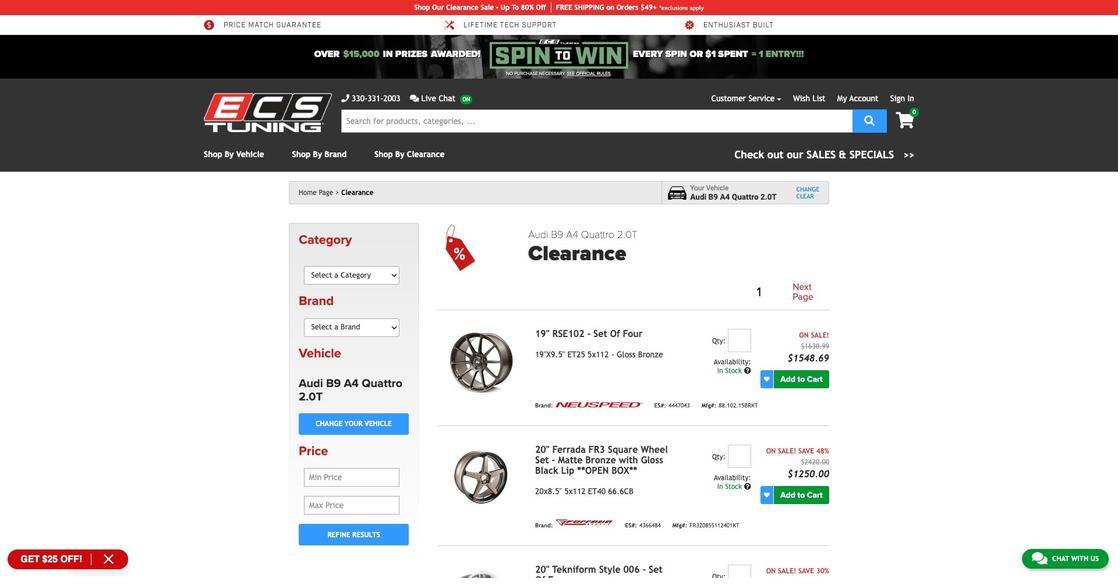 Task type: vqa. For each thing, say whether or not it's contained in the screenshot.
and within the All You Need For Coding Your Car With Bimmercode Is One Of The Supported Mhd Obd Adapters And The Bimmercode Phone App -
no



Task type: describe. For each thing, give the bounding box(es) containing it.
add to wish list image
[[764, 377, 770, 382]]

es#4447043 - 88.102.15brkt - 19" rse102 - set of four - 19"x9.5" et25 5x112 - gloss bronze - neuspeed - audi image
[[437, 329, 526, 395]]

shopping cart image
[[896, 112, 915, 129]]

ecs tuning image
[[204, 93, 332, 132]]

question circle image for add to wish list image
[[744, 483, 751, 490]]

1 horizontal spatial comments image
[[1032, 552, 1048, 566]]

0 vertical spatial comments image
[[410, 94, 419, 103]]

es#4366484 - fr320855112401kt - 20" ferrada fr3 square wheel set -  matte bronze with gloss black lip **open box** - 20x8.5" 5x112 et40 66.6cb - ferrada wheels - audi bmw volkswagen image
[[437, 445, 526, 511]]

Min Price number field
[[304, 468, 400, 487]]

Search text field
[[341, 110, 853, 133]]



Task type: locate. For each thing, give the bounding box(es) containing it.
1 vertical spatial comments image
[[1032, 552, 1048, 566]]

ferrada wheels - corporate logo image
[[556, 518, 614, 528]]

0 vertical spatial question circle image
[[744, 368, 751, 375]]

2 question circle image from the top
[[744, 483, 751, 490]]

question circle image for add to wish list icon
[[744, 368, 751, 375]]

question circle image
[[744, 368, 751, 375], [744, 483, 751, 490]]

phone image
[[341, 94, 350, 103]]

search image
[[865, 115, 875, 126]]

es#4624063 - 006-12kt1 - 20" tekniform style 006 - set of four - 20"x9" et30 5x112 - hyper silver - tekniform - audi bmw mini image
[[437, 565, 526, 578]]

ecs tuning 'spin to win' contest logo image
[[490, 40, 629, 69]]

1 question circle image from the top
[[744, 368, 751, 375]]

paginated product list navigation navigation
[[528, 280, 830, 305]]

neuspeed - corporate logo image
[[556, 402, 643, 408]]

comments image
[[410, 94, 419, 103], [1032, 552, 1048, 566]]

add to wish list image
[[764, 492, 770, 498]]

0 horizontal spatial comments image
[[410, 94, 419, 103]]

1 vertical spatial question circle image
[[744, 483, 751, 490]]

Max Price number field
[[304, 496, 400, 515]]

None number field
[[728, 329, 751, 352], [728, 445, 751, 468], [728, 565, 751, 578], [728, 329, 751, 352], [728, 445, 751, 468], [728, 565, 751, 578]]



